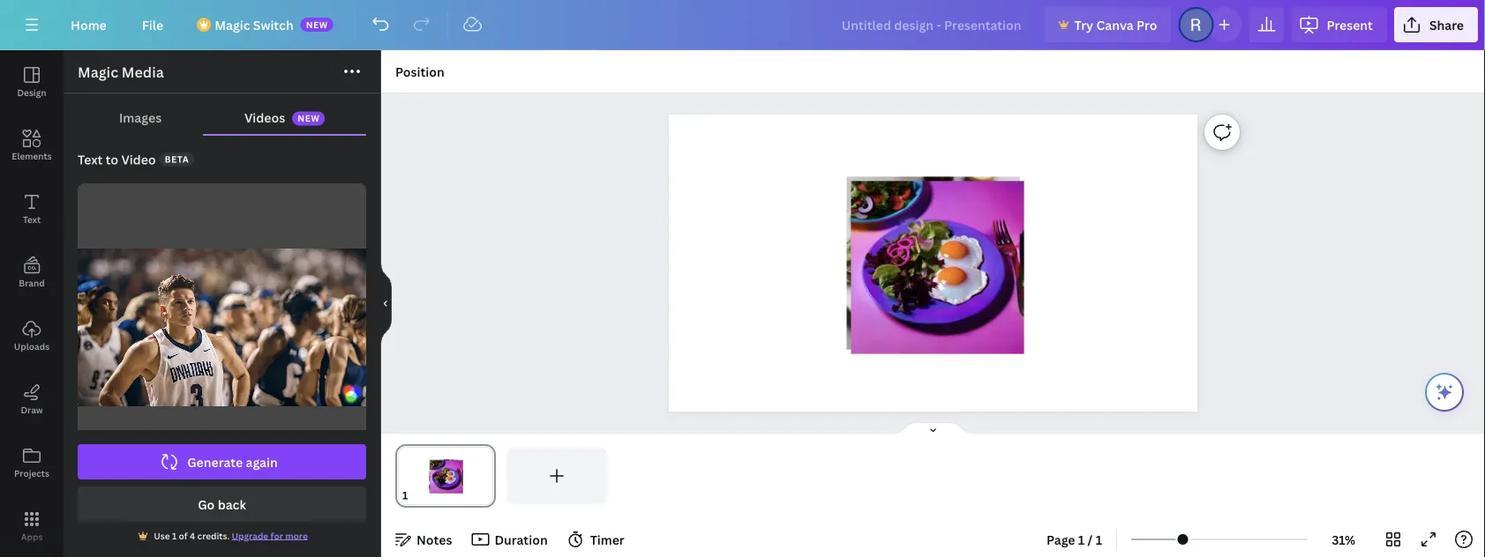 Task type: locate. For each thing, give the bounding box(es) containing it.
page 1 image
[[395, 448, 496, 505]]

present button
[[1292, 7, 1387, 42]]

text button
[[0, 177, 64, 241]]

new right videos in the top left of the page
[[298, 113, 320, 125]]

text for text to video beta
[[78, 151, 103, 168]]

uploads button
[[0, 305, 64, 368]]

1 vertical spatial magic
[[78, 63, 118, 82]]

text to video beta
[[78, 151, 189, 168]]

generate again
[[187, 454, 278, 471]]

0 vertical spatial new
[[306, 19, 328, 30]]

1 horizontal spatial 1
[[1078, 532, 1085, 549]]

apps
[[21, 531, 43, 543]]

design
[[17, 86, 46, 98]]

new
[[306, 19, 328, 30], [298, 113, 320, 125]]

try canva pro
[[1075, 16, 1158, 33]]

page 1 / 1
[[1047, 532, 1102, 549]]

apps button
[[0, 495, 64, 558]]

go back
[[198, 496, 246, 513]]

31%
[[1332, 532, 1356, 549]]

generate again button
[[78, 445, 366, 480]]

1 vertical spatial text
[[23, 214, 41, 226]]

text for text
[[23, 214, 41, 226]]

credits.
[[197, 530, 230, 542]]

0 vertical spatial text
[[78, 151, 103, 168]]

elements
[[12, 150, 52, 162]]

0 vertical spatial magic
[[215, 16, 250, 33]]

duration
[[495, 532, 548, 549]]

magic inside "main" 'menu bar'
[[215, 16, 250, 33]]

canva assistant image
[[1434, 382, 1455, 403]]

file button
[[128, 7, 178, 42]]

duration button
[[466, 526, 555, 554]]

1 horizontal spatial magic
[[215, 16, 250, 33]]

use
[[154, 530, 170, 542]]

1 horizontal spatial text
[[78, 151, 103, 168]]

upgrade
[[232, 530, 269, 542]]

magic
[[215, 16, 250, 33], [78, 63, 118, 82]]

new right switch at the left top of the page
[[306, 19, 328, 30]]

text
[[78, 151, 103, 168], [23, 214, 41, 226]]

0 horizontal spatial 1
[[172, 530, 177, 542]]

0 horizontal spatial text
[[23, 214, 41, 226]]

magic for magic switch
[[215, 16, 250, 33]]

draw button
[[0, 368, 64, 432]]

position button
[[388, 57, 452, 86]]

0 horizontal spatial magic
[[78, 63, 118, 82]]

brand button
[[0, 241, 64, 305]]

Design title text field
[[828, 7, 1038, 42]]

switch
[[253, 16, 294, 33]]

go back button
[[78, 487, 366, 523]]

1 left /
[[1078, 532, 1085, 549]]

1
[[172, 530, 177, 542], [1078, 532, 1085, 549], [1096, 532, 1102, 549]]

magic left media at left
[[78, 63, 118, 82]]

go
[[198, 496, 215, 513]]

1 right /
[[1096, 532, 1102, 549]]

text up brand button
[[23, 214, 41, 226]]

timer button
[[562, 526, 632, 554]]

text inside button
[[23, 214, 41, 226]]

file
[[142, 16, 163, 33]]

home link
[[56, 7, 121, 42]]

text left to
[[78, 151, 103, 168]]

design button
[[0, 50, 64, 114]]

images
[[119, 109, 162, 126]]

main menu bar
[[0, 0, 1485, 50]]

1 for of
[[172, 530, 177, 542]]

/
[[1088, 532, 1093, 549]]

magic left switch at the left top of the page
[[215, 16, 250, 33]]

1 left of
[[172, 530, 177, 542]]

notes button
[[388, 526, 459, 554]]



Task type: vqa. For each thing, say whether or not it's contained in the screenshot.
Resize & Magic Switch
no



Task type: describe. For each thing, give the bounding box(es) containing it.
magic for magic media
[[78, 63, 118, 82]]

magic switch
[[215, 16, 294, 33]]

2 horizontal spatial 1
[[1096, 532, 1102, 549]]

magic media
[[78, 63, 164, 82]]

present
[[1327, 16, 1373, 33]]

page
[[1047, 532, 1075, 549]]

1 for /
[[1078, 532, 1085, 549]]

again
[[246, 454, 278, 471]]

use 1 of 4 credits. upgrade for more
[[154, 530, 308, 542]]

generate
[[187, 454, 243, 471]]

try
[[1075, 16, 1094, 33]]

side panel tab list
[[0, 50, 64, 558]]

try canva pro button
[[1045, 7, 1172, 42]]

notes
[[417, 532, 452, 549]]

share
[[1430, 16, 1464, 33]]

videos
[[245, 109, 285, 126]]

Page title text field
[[416, 487, 423, 505]]

video
[[121, 151, 156, 168]]

media
[[122, 63, 164, 82]]

hide image
[[380, 262, 392, 346]]

brand
[[19, 277, 45, 289]]

pro
[[1137, 16, 1158, 33]]

uploads
[[14, 341, 50, 353]]

elements button
[[0, 114, 64, 177]]

beta
[[165, 154, 189, 165]]

share button
[[1394, 7, 1478, 42]]

images button
[[78, 101, 203, 134]]

projects
[[14, 468, 49, 480]]

position
[[395, 63, 445, 80]]

new inside "main" 'menu bar'
[[306, 19, 328, 30]]

upgrade for more link
[[232, 530, 308, 542]]

projects button
[[0, 432, 64, 495]]

more
[[285, 530, 308, 542]]

home
[[71, 16, 107, 33]]

draw
[[21, 404, 43, 416]]

31% button
[[1315, 526, 1372, 554]]

to
[[106, 151, 118, 168]]

for
[[271, 530, 283, 542]]

timer
[[590, 532, 625, 549]]

1 vertical spatial new
[[298, 113, 320, 125]]

4
[[190, 530, 195, 542]]

of
[[179, 530, 188, 542]]

canva
[[1097, 16, 1134, 33]]

back
[[218, 496, 246, 513]]

hide pages image
[[891, 422, 976, 436]]



